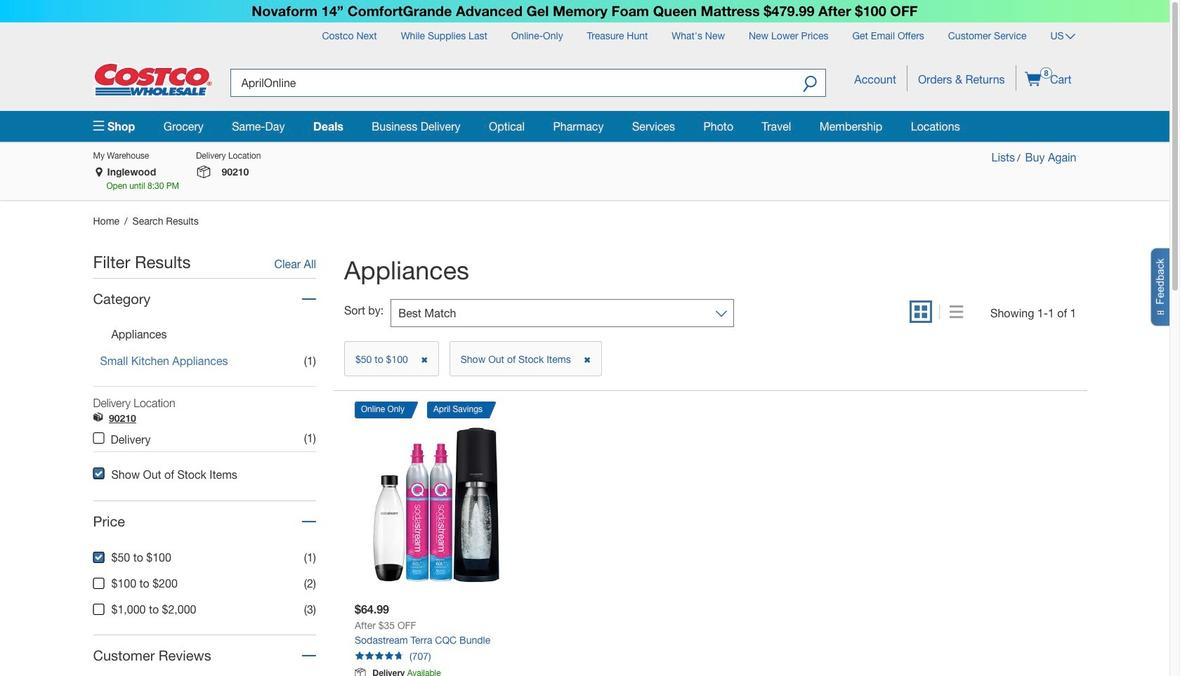 Task type: locate. For each thing, give the bounding box(es) containing it.
costco delivery location image
[[93, 413, 103, 425]]

costco us homepage image
[[93, 62, 213, 97]]

search image
[[803, 75, 817, 94]]

list view image
[[950, 306, 963, 320]]

Search text field
[[230, 69, 795, 97]]



Task type: vqa. For each thing, say whether or not it's contained in the screenshot.
Grid View 'image' on the top of the page
yes



Task type: describe. For each thing, give the bounding box(es) containing it.
main element
[[93, 111, 1077, 142]]

Search text field
[[230, 69, 795, 97]]

grid view image
[[915, 306, 927, 320]]

sodastream terra cqc bundle image
[[355, 424, 517, 586]]



